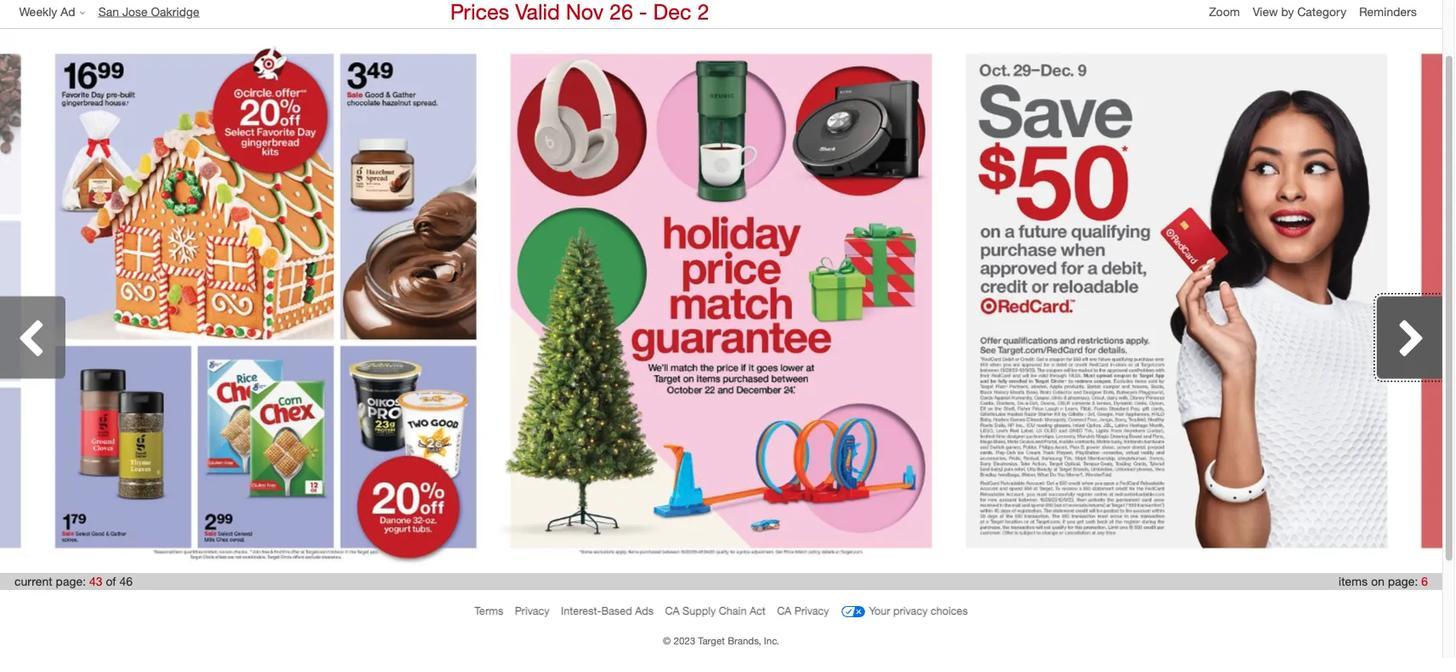 Task type: describe. For each thing, give the bounding box(es) containing it.
weekly ad
[[19, 4, 75, 19]]

ca for ca privacy
[[777, 604, 792, 617]]

page 46 image
[[1405, 37, 1456, 565]]

view by category link
[[1253, 4, 1360, 19]]

zoom
[[1209, 4, 1240, 19]]

act
[[750, 604, 766, 617]]

view
[[1253, 4, 1278, 19]]

san jose oakridge link
[[98, 3, 212, 20]]

your privacy choices
[[869, 604, 968, 617]]

terms
[[475, 604, 504, 617]]

chain
[[719, 604, 747, 617]]

weekly ad link
[[19, 3, 98, 20]]

1 page: from the left
[[56, 574, 86, 589]]

© 2023 target brands, inc.
[[663, 634, 780, 646]]

2 page: from the left
[[1388, 574, 1419, 589]]

page 45 image
[[951, 38, 1403, 563]]

ca for ca supply chain act
[[665, 604, 680, 617]]

weekly
[[19, 4, 57, 19]]

inc.
[[764, 634, 780, 646]]

2023
[[674, 634, 696, 646]]

reminders
[[1360, 4, 1417, 19]]

category
[[1298, 4, 1347, 19]]

current page: 43 of 46
[[14, 574, 133, 589]]

of
[[106, 574, 116, 589]]

items
[[1339, 574, 1368, 589]]

43
[[89, 574, 102, 589]]

©
[[663, 634, 671, 646]]

your privacy choices link
[[841, 599, 968, 625]]

2 privacy from the left
[[795, 604, 830, 617]]

supply
[[683, 604, 716, 617]]

target
[[698, 634, 725, 646]]

ccpa image
[[841, 599, 866, 625]]

interest-
[[561, 604, 601, 617]]

reminders link
[[1360, 3, 1430, 20]]

jose
[[122, 4, 148, 19]]

1 privacy from the left
[[515, 604, 550, 617]]

ca privacy
[[777, 604, 830, 617]]



Task type: vqa. For each thing, say whether or not it's contained in the screenshot.
sneak peek prices valid dec 3 - dec 9
no



Task type: locate. For each thing, give the bounding box(es) containing it.
6
[[1422, 574, 1428, 589]]

privacy left ccpa icon
[[795, 604, 830, 617]]

brands,
[[728, 634, 762, 646]]

zoom link
[[1209, 3, 1253, 20]]

page:
[[56, 574, 86, 589], [1388, 574, 1419, 589]]

ca right act
[[777, 604, 792, 617]]

current
[[14, 574, 52, 589]]

0 horizontal spatial page:
[[56, 574, 86, 589]]

view by category
[[1253, 4, 1347, 19]]

ca supply chain act link
[[665, 604, 766, 617]]

your
[[869, 604, 891, 617]]

page: left 43
[[56, 574, 86, 589]]

page 44 image
[[494, 37, 949, 565]]

san
[[98, 4, 119, 19]]

page: left the 6
[[1388, 574, 1419, 589]]

based
[[601, 604, 632, 617]]

1 horizontal spatial ca
[[777, 604, 792, 617]]

privacy
[[515, 604, 550, 617], [795, 604, 830, 617]]

on
[[1372, 574, 1385, 589]]

2 ca from the left
[[777, 604, 792, 617]]

terms link
[[475, 604, 504, 617]]

1 horizontal spatial page:
[[1388, 574, 1419, 589]]

ca privacy link
[[777, 604, 830, 617]]

interest-based ads
[[561, 604, 654, 617]]

by
[[1282, 4, 1294, 19]]

privacy
[[894, 604, 928, 617]]

0 horizontal spatial privacy
[[515, 604, 550, 617]]

ca
[[665, 604, 680, 617], [777, 604, 792, 617]]

46
[[119, 574, 133, 589]]

oakridge
[[151, 4, 200, 19]]

ads
[[635, 604, 654, 617]]

ad
[[61, 4, 75, 19]]

1 ca from the left
[[665, 604, 680, 617]]

page 42 image
[[0, 37, 38, 565]]

ca supply chain act
[[665, 604, 766, 617]]

choices
[[931, 604, 968, 617]]

ca left supply
[[665, 604, 680, 617]]

san jose oakridge
[[98, 4, 200, 19]]

privacy link
[[515, 604, 550, 617]]

interest-based ads link
[[561, 604, 654, 617]]

zoom-in element
[[1209, 4, 1240, 19]]

items on page: 6
[[1339, 574, 1428, 589]]

privacy right terms
[[515, 604, 550, 617]]

1 horizontal spatial privacy
[[795, 604, 830, 617]]

page 43 image
[[38, 37, 494, 565]]

0 horizontal spatial ca
[[665, 604, 680, 617]]



